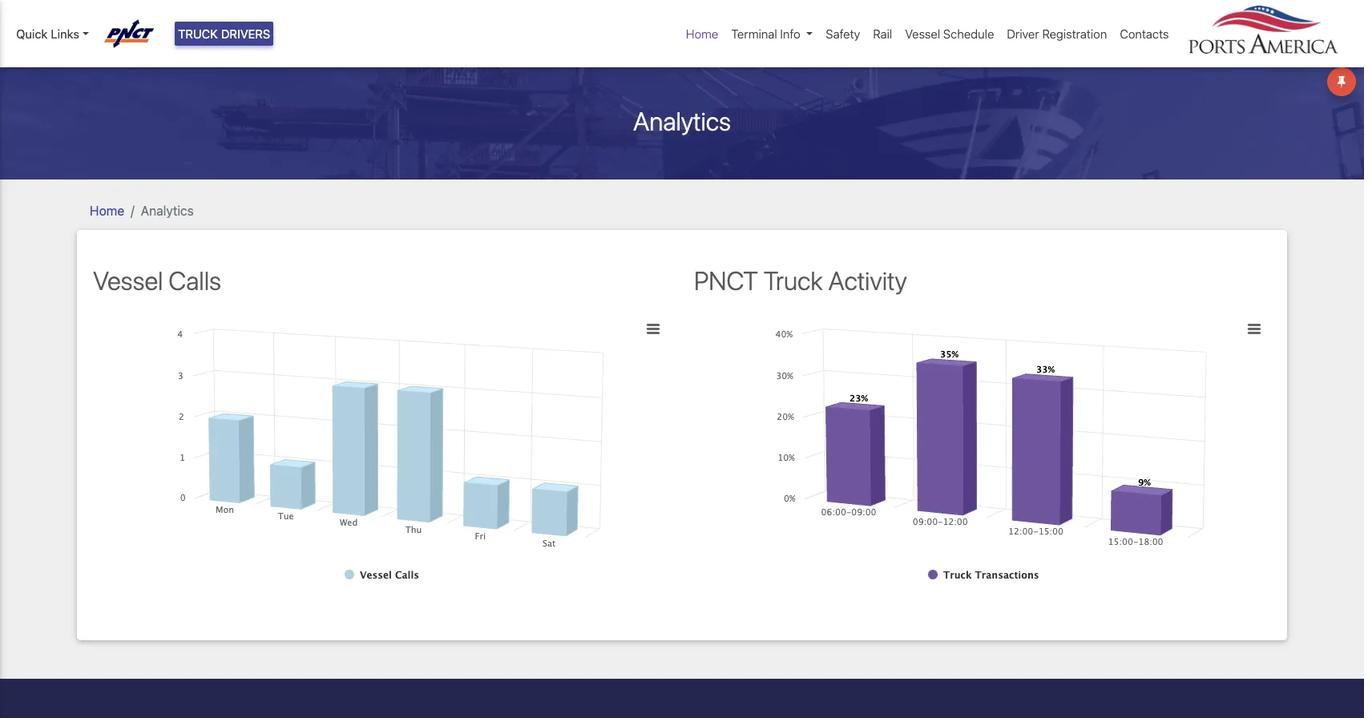 Task type: vqa. For each thing, say whether or not it's contained in the screenshot.
MARSEC Level 1
no



Task type: locate. For each thing, give the bounding box(es) containing it.
truck drivers link
[[175, 22, 274, 46]]

0 horizontal spatial vessel
[[93, 265, 163, 296]]

home link
[[680, 18, 725, 49], [90, 203, 124, 218]]

activity
[[829, 265, 907, 296]]

quick links link
[[16, 25, 89, 43]]

1 vertical spatial truck
[[764, 265, 823, 296]]

truck left drivers
[[178, 26, 218, 41]]

contacts
[[1120, 26, 1169, 41]]

safety
[[826, 26, 860, 41]]

vessel left calls on the top left of the page
[[93, 265, 163, 296]]

truck drivers
[[178, 26, 270, 41]]

rail
[[873, 26, 893, 41]]

0 vertical spatial home
[[686, 26, 719, 41]]

0 horizontal spatial truck
[[178, 26, 218, 41]]

truck
[[178, 26, 218, 41], [764, 265, 823, 296]]

vessel right rail
[[905, 26, 941, 41]]

vessel
[[905, 26, 941, 41], [93, 265, 163, 296]]

0 vertical spatial vessel
[[905, 26, 941, 41]]

terminal
[[731, 26, 777, 41]]

truck right pnct at top
[[764, 265, 823, 296]]

0 vertical spatial analytics
[[633, 106, 731, 136]]

0 vertical spatial truck
[[178, 26, 218, 41]]

quick
[[16, 26, 48, 41]]

vessel for vessel schedule
[[905, 26, 941, 41]]

1 horizontal spatial vessel
[[905, 26, 941, 41]]

1 horizontal spatial home link
[[680, 18, 725, 49]]

1 horizontal spatial truck
[[764, 265, 823, 296]]

0 vertical spatial home link
[[680, 18, 725, 49]]

0 horizontal spatial home
[[90, 203, 124, 218]]

0 horizontal spatial analytics
[[141, 203, 194, 218]]

0 horizontal spatial home link
[[90, 203, 124, 218]]

1 horizontal spatial analytics
[[633, 106, 731, 136]]

safety link
[[820, 18, 867, 49]]

1 vertical spatial vessel
[[93, 265, 163, 296]]

drivers
[[221, 26, 270, 41]]

analytics
[[633, 106, 731, 136], [141, 203, 194, 218]]

driver
[[1007, 26, 1040, 41]]

home
[[686, 26, 719, 41], [90, 203, 124, 218]]

vessel schedule
[[905, 26, 994, 41]]

terminal info link
[[725, 18, 820, 49]]

driver registration link
[[1001, 18, 1114, 49]]

vessel for vessel calls
[[93, 265, 163, 296]]



Task type: describe. For each thing, give the bounding box(es) containing it.
info
[[780, 26, 801, 41]]

terminal info
[[731, 26, 801, 41]]

vessel calls
[[93, 265, 221, 296]]

schedule
[[944, 26, 994, 41]]

calls
[[169, 265, 221, 296]]

driver registration
[[1007, 26, 1107, 41]]

registration
[[1043, 26, 1107, 41]]

1 horizontal spatial home
[[686, 26, 719, 41]]

1 vertical spatial home
[[90, 203, 124, 218]]

links
[[51, 26, 79, 41]]

pnct truck activity
[[694, 265, 907, 296]]

contacts link
[[1114, 18, 1176, 49]]

quick links
[[16, 26, 79, 41]]

1 vertical spatial analytics
[[141, 203, 194, 218]]

rail link
[[867, 18, 899, 49]]

vessel schedule link
[[899, 18, 1001, 49]]

1 vertical spatial home link
[[90, 203, 124, 218]]

pnct
[[694, 265, 758, 296]]



